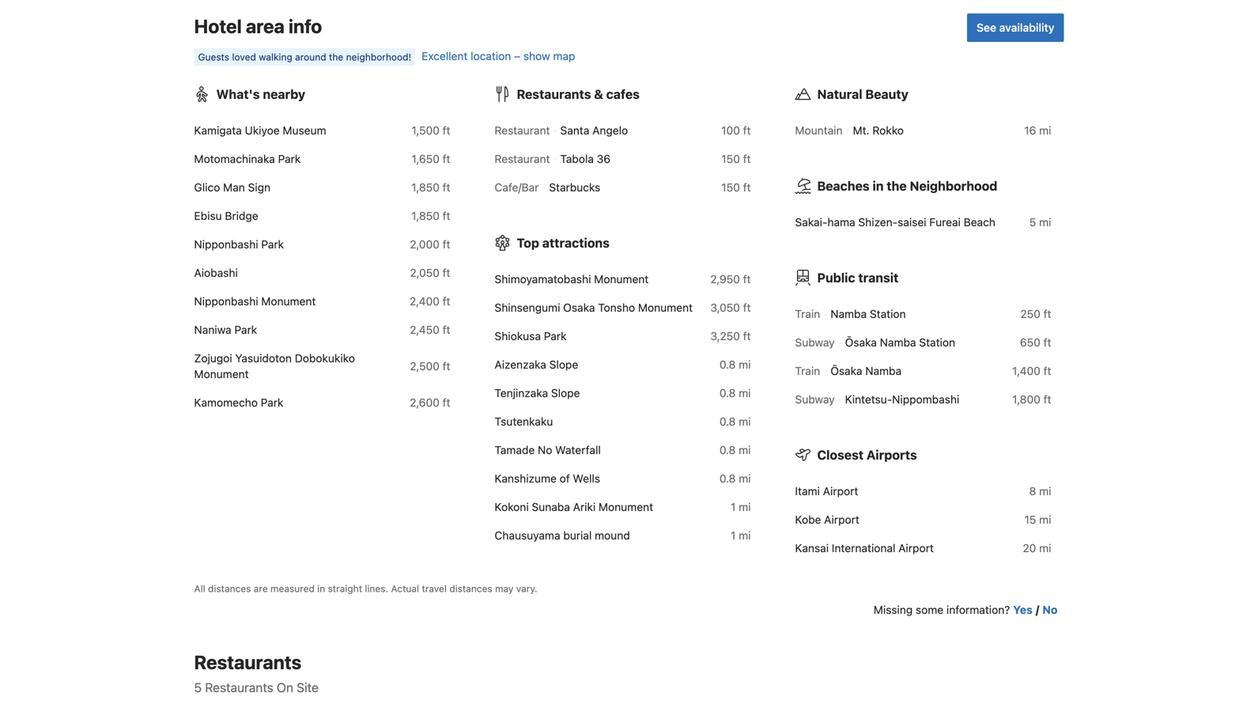 Task type: locate. For each thing, give the bounding box(es) containing it.
0 vertical spatial in
[[873, 179, 884, 194]]

waterfall
[[556, 444, 601, 457]]

1 vertical spatial 1,850
[[412, 209, 440, 222]]

mi for kansai
[[1040, 542, 1052, 555]]

namba down namba station
[[880, 336, 917, 349]]

0 vertical spatial slope
[[550, 358, 579, 371]]

mi for tamade
[[739, 444, 751, 457]]

2 150 from the top
[[722, 181, 741, 194]]

airport right international
[[899, 542, 934, 555]]

8
[[1030, 485, 1037, 498]]

0.8
[[720, 358, 736, 371], [720, 387, 736, 400], [720, 415, 736, 428], [720, 444, 736, 457], [720, 472, 736, 485]]

all distances are measured in straight lines. actual travel distances may vary.
[[194, 583, 538, 594]]

1 for kokoni sunaba ariki monument
[[731, 501, 736, 514]]

0 vertical spatial train
[[796, 307, 821, 321]]

airport up kobe airport
[[824, 485, 859, 498]]

1 vertical spatial ōsaka
[[831, 364, 863, 378]]

transit
[[859, 270, 899, 285]]

2 distances from the left
[[450, 583, 493, 594]]

kobe airport
[[796, 513, 860, 526]]

monument up yasuidoton
[[261, 295, 316, 308]]

around
[[295, 52, 327, 63]]

1 1,850 from the top
[[412, 181, 440, 194]]

subway up ōsaka namba
[[796, 336, 835, 349]]

1,650 ft
[[412, 152, 451, 165]]

park
[[278, 152, 301, 165], [261, 238, 284, 251], [235, 323, 257, 336], [544, 330, 567, 343], [261, 396, 284, 409]]

in
[[873, 179, 884, 194], [317, 583, 325, 594]]

kansai
[[796, 542, 829, 555]]

slope
[[550, 358, 579, 371], [551, 387, 580, 400]]

area
[[246, 15, 285, 37]]

restaurant
[[495, 124, 550, 137], [495, 152, 550, 165]]

1 vertical spatial 150
[[722, 181, 741, 194]]

1 vertical spatial restaurant
[[495, 152, 550, 165]]

guests loved walking around the neighborhood!
[[198, 52, 412, 63]]

1,800 ft
[[1013, 393, 1052, 406]]

park down zojugoi yasuidoton dobokukiko monument
[[261, 396, 284, 409]]

mi for kanshizume
[[739, 472, 751, 485]]

mi for tenjinzaka
[[739, 387, 751, 400]]

monument down zojugoi
[[194, 368, 249, 381]]

5 0.8 mi from the top
[[720, 472, 751, 485]]

shimoyamatobashi monument
[[495, 273, 649, 286]]

walking
[[259, 52, 293, 63]]

1 vertical spatial namba
[[880, 336, 917, 349]]

1 150 ft from the top
[[722, 152, 751, 165]]

0 vertical spatial nipponbashi
[[194, 238, 258, 251]]

2 1,850 ft from the top
[[412, 209, 451, 222]]

shiokusa
[[495, 330, 541, 343]]

1 horizontal spatial no
[[1043, 603, 1058, 616]]

0.8 for aizenzaka slope
[[720, 358, 736, 371]]

1 horizontal spatial station
[[920, 336, 956, 349]]

1 for chausuyama burial mound
[[731, 529, 736, 542]]

slope up tenjinzaka slope
[[550, 358, 579, 371]]

in left straight in the bottom left of the page
[[317, 583, 325, 594]]

2 subway from the top
[[796, 393, 835, 406]]

2,450 ft
[[410, 323, 451, 336]]

restaurants
[[517, 87, 591, 102], [194, 651, 302, 673], [205, 680, 274, 695]]

nipponbashi for nipponbashi monument
[[194, 295, 258, 308]]

0 vertical spatial station
[[870, 307, 906, 321]]

1 horizontal spatial in
[[873, 179, 884, 194]]

2 1 from the top
[[731, 529, 736, 542]]

nipponbashi for nipponbashi park
[[194, 238, 258, 251]]

1 distances from the left
[[208, 583, 251, 594]]

ft
[[443, 124, 451, 137], [744, 124, 751, 137], [443, 152, 451, 165], [744, 152, 751, 165], [443, 181, 451, 194], [744, 181, 751, 194], [443, 209, 451, 222], [443, 238, 451, 251], [443, 266, 451, 279], [744, 273, 751, 286], [443, 295, 451, 308], [744, 301, 751, 314], [1044, 307, 1052, 321], [443, 323, 451, 336], [744, 330, 751, 343], [1044, 336, 1052, 349], [443, 360, 451, 373], [1044, 364, 1052, 378], [1044, 393, 1052, 406], [443, 396, 451, 409]]

1,850 ft for glico man sign
[[412, 181, 451, 194]]

are
[[254, 583, 268, 594]]

subway left kintetsu-
[[796, 393, 835, 406]]

1 vertical spatial 5
[[194, 680, 202, 695]]

0.8 for tsutenkaku
[[720, 415, 736, 428]]

1 vertical spatial station
[[920, 336, 956, 349]]

in right beaches
[[873, 179, 884, 194]]

monument up mound
[[599, 501, 654, 514]]

1 vertical spatial 150 ft
[[722, 181, 751, 194]]

nippombashi
[[893, 393, 960, 406]]

train left ōsaka namba
[[796, 364, 821, 378]]

0 horizontal spatial in
[[317, 583, 325, 594]]

1 vertical spatial 1
[[731, 529, 736, 542]]

train for namba station
[[796, 307, 821, 321]]

monument up tonsho
[[594, 273, 649, 286]]

2 train from the top
[[796, 364, 821, 378]]

airport for kobe airport
[[825, 513, 860, 526]]

1 vertical spatial train
[[796, 364, 821, 378]]

1 train from the top
[[796, 307, 821, 321]]

nipponbashi down ebisu bridge
[[194, 238, 258, 251]]

1 vertical spatial subway
[[796, 393, 835, 406]]

1 vertical spatial the
[[887, 179, 907, 194]]

1 1 from the top
[[731, 501, 736, 514]]

restaurant left the santa
[[495, 124, 550, 137]]

restaurant for tabola 36
[[495, 152, 550, 165]]

1 vertical spatial airport
[[825, 513, 860, 526]]

no right /
[[1043, 603, 1058, 616]]

0 vertical spatial ōsaka
[[846, 336, 877, 349]]

1 vertical spatial 1 mi
[[731, 529, 751, 542]]

park down "nipponbashi monument"
[[235, 323, 257, 336]]

mi for sakai-
[[1040, 216, 1052, 229]]

bridge
[[225, 209, 258, 222]]

monument inside zojugoi yasuidoton dobokukiko monument
[[194, 368, 249, 381]]

see availability button
[[968, 14, 1065, 42]]

map
[[553, 50, 576, 63]]

0 vertical spatial subway
[[796, 336, 835, 349]]

wells
[[573, 472, 601, 485]]

1 nipponbashi from the top
[[194, 238, 258, 251]]

150 ft
[[722, 152, 751, 165], [722, 181, 751, 194]]

2 0.8 from the top
[[720, 387, 736, 400]]

tabola 36
[[561, 152, 611, 165]]

train down public
[[796, 307, 821, 321]]

2,000 ft
[[410, 238, 451, 251]]

restaurants for restaurants 5 restaurants on site
[[194, 651, 302, 673]]

hotel area info
[[194, 15, 322, 37]]

1 vertical spatial no
[[1043, 603, 1058, 616]]

1,850 for ebisu bridge
[[412, 209, 440, 222]]

beaches in the neighborhood
[[818, 179, 998, 194]]

0 horizontal spatial the
[[329, 52, 344, 63]]

3 0.8 from the top
[[720, 415, 736, 428]]

nipponbashi up the naniwa park
[[194, 295, 258, 308]]

beach
[[964, 216, 996, 229]]

mi for kokoni
[[739, 501, 751, 514]]

kintetsu-
[[846, 393, 893, 406]]

2 1,850 from the top
[[412, 209, 440, 222]]

nipponbashi monument
[[194, 295, 316, 308]]

0 vertical spatial restaurant
[[495, 124, 550, 137]]

5 0.8 from the top
[[720, 472, 736, 485]]

restaurants for restaurants & cafes
[[517, 87, 591, 102]]

distances right all
[[208, 583, 251, 594]]

namba up kintetsu-
[[866, 364, 902, 378]]

station up the nippombashi
[[920, 336, 956, 349]]

cafes
[[607, 87, 640, 102]]

slope down aizenzaka slope
[[551, 387, 580, 400]]

restaurant up cafe/bar
[[495, 152, 550, 165]]

no up kanshizume of wells
[[538, 444, 553, 457]]

restaurants down map
[[517, 87, 591, 102]]

hama
[[828, 216, 856, 229]]

park down museum
[[278, 152, 301, 165]]

ariki
[[573, 501, 596, 514]]

4 0.8 mi from the top
[[720, 444, 751, 457]]

1,850 up '2,000'
[[412, 209, 440, 222]]

2 0.8 mi from the top
[[720, 387, 751, 400]]

1,850 ft up 2,000 ft
[[412, 209, 451, 222]]

shinsengumi osaka tonsho monument
[[495, 301, 693, 314]]

subway for kintetsu-nippombashi
[[796, 393, 835, 406]]

nipponbashi
[[194, 238, 258, 251], [194, 295, 258, 308]]

2 vertical spatial airport
[[899, 542, 934, 555]]

kansai international airport
[[796, 542, 934, 555]]

1,650
[[412, 152, 440, 165]]

park down sign
[[261, 238, 284, 251]]

park up aizenzaka slope
[[544, 330, 567, 343]]

0 vertical spatial restaurants
[[517, 87, 591, 102]]

0 vertical spatial airport
[[824, 485, 859, 498]]

ōsaka
[[846, 336, 877, 349], [831, 364, 863, 378]]

0 vertical spatial no
[[538, 444, 553, 457]]

0 vertical spatial 150
[[722, 152, 741, 165]]

1 1 mi from the top
[[731, 501, 751, 514]]

shizen-
[[859, 216, 898, 229]]

ōsaka up kintetsu-
[[831, 364, 863, 378]]

measured
[[271, 583, 315, 594]]

missing some information? yes / no
[[874, 603, 1058, 616]]

2 restaurant from the top
[[495, 152, 550, 165]]

1 horizontal spatial 5
[[1030, 216, 1037, 229]]

ōsaka up ōsaka namba
[[846, 336, 877, 349]]

1,850 ft for ebisu bridge
[[412, 209, 451, 222]]

0 horizontal spatial distances
[[208, 583, 251, 594]]

monument right tonsho
[[639, 301, 693, 314]]

station up ōsaka namba station
[[870, 307, 906, 321]]

1,850 for glico man sign
[[412, 181, 440, 194]]

2 vertical spatial namba
[[866, 364, 902, 378]]

3,050
[[711, 301, 741, 314]]

nipponbashi park
[[194, 238, 284, 251]]

0 vertical spatial 1,850
[[412, 181, 440, 194]]

1,850 down the 1,650
[[412, 181, 440, 194]]

park for shiokusa park
[[544, 330, 567, 343]]

1,500 ft
[[412, 124, 451, 137]]

park for nipponbashi park
[[261, 238, 284, 251]]

motomachinaka park
[[194, 152, 301, 165]]

0 vertical spatial namba
[[831, 307, 867, 321]]

aizenzaka
[[495, 358, 547, 371]]

2 nipponbashi from the top
[[194, 295, 258, 308]]

aizenzaka slope
[[495, 358, 579, 371]]

natural
[[818, 87, 863, 102]]

3,250
[[711, 330, 741, 343]]

20
[[1023, 542, 1037, 555]]

restaurants left on
[[205, 680, 274, 695]]

0 vertical spatial 5
[[1030, 216, 1037, 229]]

1 0.8 mi from the top
[[720, 358, 751, 371]]

ōsaka namba station
[[846, 336, 956, 349]]

2,050 ft
[[410, 266, 451, 279]]

1 1,850 ft from the top
[[412, 181, 451, 194]]

starbucks
[[549, 181, 601, 194]]

natural beauty
[[818, 87, 909, 102]]

0 vertical spatial 1 mi
[[731, 501, 751, 514]]

5 mi
[[1030, 216, 1052, 229]]

0.8 for tamade no waterfall
[[720, 444, 736, 457]]

1 restaurant from the top
[[495, 124, 550, 137]]

restaurants up on
[[194, 651, 302, 673]]

0 vertical spatial 150 ft
[[722, 152, 751, 165]]

1,850 ft down 1,650 ft
[[412, 181, 451, 194]]

neighborhood
[[910, 179, 998, 194]]

0 horizontal spatial 5
[[194, 680, 202, 695]]

1 150 from the top
[[722, 152, 741, 165]]

0.8 mi for tsutenkaku
[[720, 415, 751, 428]]

150
[[722, 152, 741, 165], [722, 181, 741, 194]]

mi for kobe
[[1040, 513, 1052, 526]]

closest airports
[[818, 448, 918, 463]]

2,450
[[410, 323, 440, 336]]

2 1 mi from the top
[[731, 529, 751, 542]]

1 horizontal spatial distances
[[450, 583, 493, 594]]

0 vertical spatial 1
[[731, 501, 736, 514]]

missing
[[874, 603, 913, 616]]

0.8 mi for aizenzaka slope
[[720, 358, 751, 371]]

1 vertical spatial slope
[[551, 387, 580, 400]]

mi for chausuyama
[[739, 529, 751, 542]]

airport for itami airport
[[824, 485, 859, 498]]

the up sakai-hama shizen-saisei fureai beach
[[887, 179, 907, 194]]

2 150 ft from the top
[[722, 181, 751, 194]]

zojugoi yasuidoton dobokukiko monument
[[194, 352, 355, 381]]

3,250 ft
[[711, 330, 751, 343]]

1 mi left kobe
[[731, 501, 751, 514]]

airport down 'itami airport'
[[825, 513, 860, 526]]

the right around
[[329, 52, 344, 63]]

namba down public transit
[[831, 307, 867, 321]]

1 0.8 from the top
[[720, 358, 736, 371]]

see
[[977, 21, 997, 34]]

subway
[[796, 336, 835, 349], [796, 393, 835, 406]]

1 mi left kansai
[[731, 529, 751, 542]]

1 mi
[[731, 501, 751, 514], [731, 529, 751, 542]]

1 vertical spatial nipponbashi
[[194, 295, 258, 308]]

distances left may
[[450, 583, 493, 594]]

1 vertical spatial 1,850 ft
[[412, 209, 451, 222]]

park for kamomecho park
[[261, 396, 284, 409]]

0.8 mi for kanshizume of wells
[[720, 472, 751, 485]]

3 0.8 mi from the top
[[720, 415, 751, 428]]

museum
[[283, 124, 327, 137]]

2,500 ft
[[410, 360, 451, 373]]

mountain
[[796, 124, 843, 137]]

1 vertical spatial restaurants
[[194, 651, 302, 673]]

4 0.8 from the top
[[720, 444, 736, 457]]

monument for ariki
[[599, 501, 654, 514]]

1,850
[[412, 181, 440, 194], [412, 209, 440, 222]]

airport
[[824, 485, 859, 498], [825, 513, 860, 526], [899, 542, 934, 555]]

chausuyama burial mound
[[495, 529, 630, 542]]

1 mi for kokoni sunaba ariki monument
[[731, 501, 751, 514]]

beaches
[[818, 179, 870, 194]]

0 vertical spatial 1,850 ft
[[412, 181, 451, 194]]

1 subway from the top
[[796, 336, 835, 349]]



Task type: vqa. For each thing, say whether or not it's contained in the screenshot.


Task type: describe. For each thing, give the bounding box(es) containing it.
0.8 for tenjinzaka slope
[[720, 387, 736, 400]]

ebisu bridge
[[194, 209, 258, 222]]

yes
[[1014, 603, 1033, 616]]

what's
[[216, 87, 260, 102]]

naniwa park
[[194, 323, 257, 336]]

of
[[560, 472, 570, 485]]

ōsaka namba
[[831, 364, 902, 378]]

excellent location – show map link
[[422, 50, 576, 63]]

650 ft
[[1021, 336, 1052, 349]]

rokko
[[873, 124, 904, 137]]

1 mi for chausuyama burial mound
[[731, 529, 751, 542]]

tamade no waterfall
[[495, 444, 601, 457]]

monument for tonsho
[[639, 301, 693, 314]]

15 mi
[[1025, 513, 1052, 526]]

international
[[832, 542, 896, 555]]

dobokukiko
[[295, 352, 355, 365]]

2,400 ft
[[410, 295, 451, 308]]

150 for starbucks
[[722, 181, 741, 194]]

public
[[818, 270, 856, 285]]

train for ōsaka namba
[[796, 364, 821, 378]]

angelo
[[593, 124, 628, 137]]

2,950 ft
[[711, 273, 751, 286]]

0.8 for kanshizume of wells
[[720, 472, 736, 485]]

1,500
[[412, 124, 440, 137]]

1 vertical spatial in
[[317, 583, 325, 594]]

2 vertical spatial restaurants
[[205, 680, 274, 695]]

top
[[517, 235, 540, 251]]

150 for tabola 36
[[722, 152, 741, 165]]

closest
[[818, 448, 864, 463]]

motomachinaka
[[194, 152, 275, 165]]

shimoyamatobashi
[[495, 273, 591, 286]]

sakai-
[[796, 216, 828, 229]]

aiobashi
[[194, 266, 238, 279]]

fureai
[[930, 216, 961, 229]]

5 inside restaurants 5 restaurants on site
[[194, 680, 202, 695]]

tonsho
[[598, 301, 636, 314]]

2,000
[[410, 238, 440, 251]]

travel
[[422, 583, 447, 594]]

2,950
[[711, 273, 741, 286]]

lines.
[[365, 583, 389, 594]]

kokoni
[[495, 501, 529, 514]]

glico
[[194, 181, 220, 194]]

16 mi
[[1025, 124, 1052, 137]]

kobe
[[796, 513, 822, 526]]

2,050
[[410, 266, 440, 279]]

0.8 mi for tamade no waterfall
[[720, 444, 751, 457]]

restaurant for santa angelo
[[495, 124, 550, 137]]

some
[[916, 603, 944, 616]]

15
[[1025, 513, 1037, 526]]

tenjinzaka slope
[[495, 387, 580, 400]]

excellent location – show map
[[422, 50, 576, 63]]

/
[[1036, 603, 1040, 616]]

kamomecho park
[[194, 396, 284, 409]]

burial
[[564, 529, 592, 542]]

chausuyama
[[495, 529, 561, 542]]

1,400
[[1013, 364, 1041, 378]]

0 horizontal spatial no
[[538, 444, 553, 457]]

mi for aizenzaka
[[739, 358, 751, 371]]

100 ft
[[722, 124, 751, 137]]

1,800
[[1013, 393, 1041, 406]]

8 mi
[[1030, 485, 1052, 498]]

subway for ōsaka namba station
[[796, 336, 835, 349]]

ōsaka for ōsaka namba
[[831, 364, 863, 378]]

kamomecho
[[194, 396, 258, 409]]

150 ft for starbucks
[[722, 181, 751, 194]]

park for motomachinaka park
[[278, 152, 301, 165]]

man
[[223, 181, 245, 194]]

650
[[1021, 336, 1041, 349]]

public transit
[[818, 270, 899, 285]]

mi for itami
[[1040, 485, 1052, 498]]

sakai-hama shizen-saisei fureai beach
[[796, 216, 996, 229]]

kokoni sunaba ariki monument
[[495, 501, 654, 514]]

on
[[277, 680, 294, 695]]

naniwa
[[194, 323, 232, 336]]

airports
[[867, 448, 918, 463]]

1 horizontal spatial the
[[887, 179, 907, 194]]

santa
[[561, 124, 590, 137]]

monument for dobokukiko
[[194, 368, 249, 381]]

actual
[[391, 583, 419, 594]]

sunaba
[[532, 501, 570, 514]]

park for naniwa park
[[235, 323, 257, 336]]

ōsaka for ōsaka namba station
[[846, 336, 877, 349]]

2,600 ft
[[410, 396, 451, 409]]

0 horizontal spatial station
[[870, 307, 906, 321]]

see availability
[[977, 21, 1055, 34]]

tamade
[[495, 444, 535, 457]]

–
[[514, 50, 521, 63]]

250
[[1021, 307, 1041, 321]]

nearby
[[263, 87, 306, 102]]

sign
[[248, 181, 271, 194]]

beauty
[[866, 87, 909, 102]]

1,400 ft
[[1013, 364, 1052, 378]]

2,600
[[410, 396, 440, 409]]

0 vertical spatial the
[[329, 52, 344, 63]]

slope for tenjinzaka slope
[[551, 387, 580, 400]]

mound
[[595, 529, 630, 542]]

mt.
[[853, 124, 870, 137]]

guests
[[198, 52, 230, 63]]

slope for aizenzaka slope
[[550, 358, 579, 371]]

top attractions
[[517, 235, 610, 251]]

0.8 mi for tenjinzaka slope
[[720, 387, 751, 400]]

namba for ōsaka namba station
[[880, 336, 917, 349]]

namba for ōsaka namba
[[866, 364, 902, 378]]

3,050 ft
[[711, 301, 751, 314]]

16
[[1025, 124, 1037, 137]]

2,500
[[410, 360, 440, 373]]

loved
[[232, 52, 256, 63]]

150 ft for tabola 36
[[722, 152, 751, 165]]



